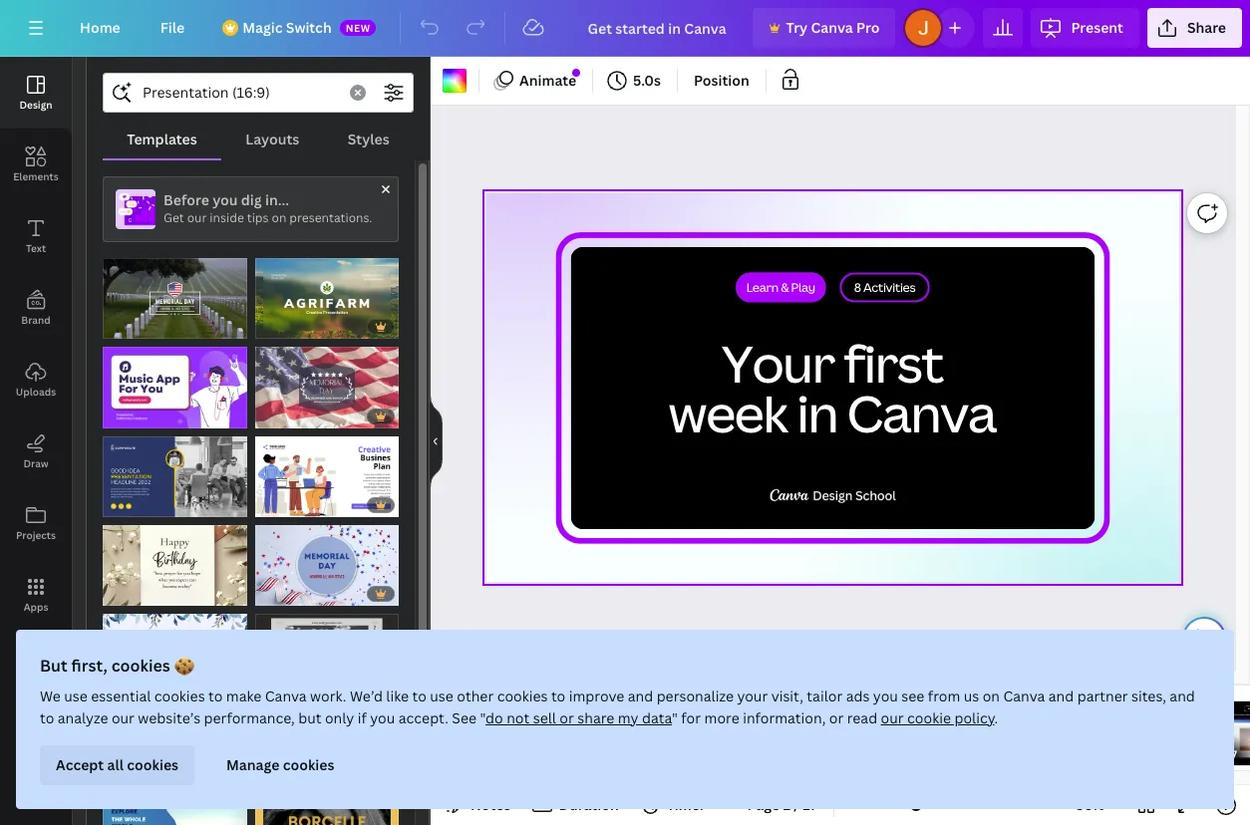 Task type: locate. For each thing, give the bounding box(es) containing it.
share
[[1187, 18, 1226, 37]]

or right sell
[[560, 709, 574, 728]]

pro
[[856, 18, 880, 37]]

see
[[452, 709, 477, 728]]

of inside "green yellow modern farming presentation 16:9" group
[[273, 320, 288, 334]]

2 or from the left
[[829, 709, 844, 728]]

0 horizontal spatial or
[[560, 709, 574, 728]]

cookies right all
[[127, 756, 178, 775]]

0 horizontal spatial 1 of 12
[[113, 498, 151, 512]]

notes button
[[439, 790, 519, 821]]

12 up happy birthday (presentation (16:9)) group
[[139, 498, 151, 512]]

1 of 12 up blue minimalist memorial day presentation (16:9) group
[[265, 498, 303, 512]]

in
[[797, 378, 838, 447]]

1 of 15 inside 'purple pink gradient illustrated music app presentation 16:9' group
[[113, 409, 152, 423]]

if
[[358, 709, 367, 728]]

of inside blue minimalist creative business plan presentation (16:9) group
[[273, 498, 288, 512]]

our up homepage on the bottom of page
[[881, 709, 904, 728]]

2 12 from the left
[[291, 498, 303, 512]]

notes
[[471, 796, 511, 814]]

1 horizontal spatial use
[[430, 687, 453, 706]]

1 of 15 up 'blue yellow good idea presentation (16:9)' 'group'
[[113, 409, 152, 423]]

but
[[40, 655, 67, 677]]

text
[[26, 241, 46, 255]]

draw button
[[0, 416, 72, 487]]

text button
[[0, 200, 72, 272]]

dig
[[241, 190, 262, 209]]

1 vertical spatial on
[[983, 687, 1000, 706]]

canva assistant image
[[1192, 627, 1216, 651]]

canva
[[811, 18, 853, 37], [847, 378, 996, 447], [265, 687, 307, 706], [1003, 687, 1045, 706]]

" right see
[[480, 709, 486, 728]]

you right if
[[370, 709, 395, 728]]

not
[[507, 709, 530, 728]]

only
[[325, 709, 354, 728]]

1 horizontal spatial 1 of 12
[[265, 498, 303, 512]]

0 horizontal spatial on
[[272, 209, 286, 226]]

0 horizontal spatial 15
[[139, 409, 152, 423]]

you
[[212, 190, 238, 209], [873, 687, 898, 706], [370, 709, 395, 728]]

use up analyze
[[64, 687, 88, 706]]

or down tailor
[[829, 709, 844, 728]]

of up happy birthday (presentation (16:9)) group
[[121, 498, 136, 512]]

new image
[[572, 69, 580, 77]]

1 vertical spatial 1 of 15
[[113, 409, 152, 423]]

Use 5+ words to describe... search field
[[143, 74, 338, 112]]

elements button
[[0, 129, 72, 200]]

happy birthday (presentation (16:9)) group
[[103, 513, 247, 606]]

of up 'blue yellow good idea presentation (16:9)' 'group'
[[121, 409, 136, 423]]

1 of 15 inside "green yellow modern farming presentation 16:9" group
[[265, 320, 304, 334]]

1 of 12 inside blue minimalist creative business plan presentation (16:9) group
[[265, 498, 303, 512]]

templates
[[127, 130, 197, 149]]

1 inside button
[[783, 796, 790, 814]]

and left partner
[[1049, 687, 1074, 706]]

on right tips
[[272, 209, 286, 226]]

click
[[1234, 714, 1237, 716]]

do not sell or share my data link
[[486, 709, 672, 728]]

of for 'purple pink gradient illustrated music app presentation 16:9' group
[[121, 409, 136, 423]]

of up blue minimalist memorial day presentation (16:9) group
[[273, 498, 288, 512]]

1 horizontal spatial or
[[829, 709, 844, 728]]

1 use from the left
[[64, 687, 88, 706]]

you left dig
[[212, 190, 238, 209]]

1 horizontal spatial 12
[[291, 498, 303, 512]]

you left see
[[873, 687, 898, 706]]

data
[[642, 709, 672, 728]]

to right how
[[1249, 714, 1250, 716]]

0 horizontal spatial 1 of 15
[[113, 409, 152, 423]]

15 for "green yellow modern farming presentation 16:9" group
[[291, 320, 304, 334]]

on inside before you dig in... get our inside tips on presentations.
[[272, 209, 286, 226]]

accept.
[[399, 709, 449, 728]]

1 inside 'group'
[[113, 498, 119, 512]]

layouts
[[245, 130, 299, 149]]

see
[[902, 687, 925, 706]]

15 up 'blue yellow good idea presentation (16:9)' 'group'
[[139, 409, 152, 423]]

0 vertical spatial on
[[272, 209, 286, 226]]

in...
[[265, 190, 289, 209]]

2 vertical spatial you
[[370, 709, 395, 728]]

12 inside blue minimalist creative business plan presentation (16:9) group
[[291, 498, 303, 512]]

our inside before you dig in... get our inside tips on presentations.
[[187, 209, 207, 226]]

styles
[[348, 130, 390, 149]]

home link
[[64, 8, 136, 48]]

0 vertical spatial you
[[212, 190, 238, 209]]

1 horizontal spatial "
[[672, 709, 678, 728]]

to down we
[[40, 709, 54, 728]]

on right us
[[983, 687, 1000, 706]]

1 or from the left
[[560, 709, 574, 728]]

blue minimalist memorial day presentation (16:9) group
[[255, 513, 399, 606]]

1 12 from the left
[[139, 498, 151, 512]]

partner
[[1077, 687, 1128, 706]]

of inside 'purple pink gradient illustrated music app presentation 16:9' group
[[121, 409, 136, 423]]

we use essential cookies to make canva work. we'd like to use other cookies to improve and personalize your visit, tailor ads you see from us on canva and partner sites, and to analyze our website's performance, but only if you accept. see "
[[40, 687, 1195, 728]]

use up accept.
[[430, 687, 453, 706]]

uploads button
[[0, 344, 72, 416]]

0 horizontal spatial "
[[480, 709, 486, 728]]

2 horizontal spatial you
[[873, 687, 898, 706]]

but first, cookies 🍪
[[40, 655, 194, 677]]

page 1 / 27
[[747, 796, 818, 814]]

duration
[[559, 796, 619, 814]]

design
[[19, 98, 52, 112]]

page 1 image
[[447, 702, 560, 766]]

and up my on the bottom of the page
[[628, 687, 653, 706]]

before
[[163, 190, 209, 209]]

side panel tab list
[[0, 57, 72, 631]]

cookies inside button
[[127, 756, 178, 775]]

animate
[[519, 71, 576, 90]]

styles button
[[324, 121, 414, 159]]

0 horizontal spatial 12
[[139, 498, 151, 512]]

tips
[[247, 209, 269, 226]]

1 horizontal spatial 1 of 15
[[265, 320, 304, 334]]

try
[[786, 18, 808, 37]]

manage
[[226, 756, 279, 775]]

0 vertical spatial 15
[[291, 320, 304, 334]]

red minimalist memorial day (presentation (16:9)) group
[[255, 335, 399, 428]]

0 vertical spatial 1 of 15
[[265, 320, 304, 334]]

2 1 of 12 from the left
[[265, 498, 303, 512]]

our down essential
[[112, 709, 135, 728]]

and right click
[[1238, 714, 1240, 716]]

1 vertical spatial you
[[873, 687, 898, 706]]

or
[[560, 709, 574, 728], [829, 709, 844, 728]]

templates button
[[103, 121, 221, 159]]

0 horizontal spatial our
[[112, 709, 135, 728]]

1 horizontal spatial our
[[187, 209, 207, 226]]

your
[[722, 328, 834, 397]]

1 left /
[[783, 796, 790, 814]]

share button
[[1147, 8, 1242, 48]]

blue minimalist memorial day presentation (16:9) image
[[255, 525, 399, 606]]

1 horizontal spatial on
[[983, 687, 1000, 706]]

of
[[273, 320, 288, 334], [121, 409, 136, 423], [121, 498, 136, 512], [273, 498, 288, 512]]

1 1 of 12 from the left
[[113, 498, 151, 512]]

of for blue minimalist creative business plan presentation (16:9) group
[[273, 498, 288, 512]]

we'd
[[350, 687, 383, 706]]

1 up happy birthday (presentation (16:9)) group
[[113, 498, 119, 512]]

1 of 12
[[113, 498, 151, 512], [265, 498, 303, 512]]

our cookie policy link
[[881, 709, 994, 728]]

projects button
[[0, 487, 72, 559]]

first
[[844, 328, 943, 397]]

1 right .
[[1060, 712, 1062, 717]]

1 up 'blue yellow good idea presentation (16:9)' 'group'
[[113, 409, 119, 423]]

cookies down but
[[283, 756, 334, 775]]

15 for 'purple pink gradient illustrated music app presentation 16:9' group
[[139, 409, 152, 423]]

we
[[40, 687, 61, 706]]

inside
[[210, 209, 244, 226]]

12 inside 'blue yellow good idea presentation (16:9)' 'group'
[[139, 498, 151, 512]]

1 " from the left
[[480, 709, 486, 728]]

manage cookies
[[226, 756, 334, 775]]

use
[[64, 687, 88, 706], [430, 687, 453, 706]]

1 of 12 up happy birthday (presentation (16:9)) group
[[113, 498, 151, 512]]

switch
[[286, 18, 332, 37]]

brand button
[[0, 272, 72, 344]]

15 inside "green yellow modern farming presentation 16:9" group
[[291, 320, 304, 334]]

purple pink gradient illustrated music app presentation 16:9 group
[[103, 335, 247, 428]]

of inside 'blue yellow good idea presentation (16:9)' 'group'
[[121, 498, 136, 512]]

" left for
[[672, 709, 678, 728]]

1 of 15 up red minimalist memorial day (presentation (16:9)) group
[[265, 320, 304, 334]]

15 inside 'purple pink gradient illustrated music app presentation 16:9' group
[[139, 409, 152, 423]]

of up red minimalist memorial day (presentation (16:9)) group
[[273, 320, 288, 334]]

to up sell
[[551, 687, 566, 706]]

white minimalist memorial day (presentation (16:9)) group
[[103, 246, 247, 339]]

on
[[272, 209, 286, 226], [983, 687, 1000, 706]]

0 horizontal spatial use
[[64, 687, 88, 706]]

homepage
[[855, 732, 895, 743]]

presentations.
[[289, 209, 372, 226]]

to right like
[[412, 687, 427, 706]]

for
[[681, 709, 701, 728]]

1 vertical spatial 15
[[139, 409, 152, 423]]

our right get
[[187, 209, 207, 226]]

happy mother's day  (presentation (16:9)) image
[[103, 614, 247, 695]]

timer
[[667, 796, 706, 814]]

and right the sites, on the right bottom of the page
[[1170, 687, 1195, 706]]

white minimalist memorial day (presentation (16:9)) image
[[103, 258, 247, 339]]

hide image
[[430, 393, 443, 489]]

1 horizontal spatial 15
[[291, 320, 304, 334]]

1 up red minimalist memorial day (presentation (16:9)) group
[[265, 320, 271, 334]]

but
[[298, 709, 322, 728]]

12 up blue minimalist memorial day presentation (16:9) group
[[291, 498, 303, 512]]

15 up red minimalist memorial day (presentation (16:9)) group
[[291, 320, 304, 334]]

how
[[1246, 714, 1249, 716]]

0 horizontal spatial you
[[212, 190, 238, 209]]

15
[[291, 320, 304, 334], [139, 409, 152, 423]]

yellow modern burger (presentation (16:9)) image
[[255, 703, 399, 784]]

1 of 12 inside 'blue yellow good idea presentation (16:9)' 'group'
[[113, 498, 151, 512]]



Task type: describe. For each thing, give the bounding box(es) containing it.
green yellow modern farming presentation 16:9 group
[[255, 246, 399, 339]]

draw
[[23, 457, 48, 471]]

design button
[[0, 57, 72, 129]]

5.0s button
[[601, 65, 669, 97]]

home
[[80, 18, 120, 37]]

you inside before you dig in... get our inside tips on presentations.
[[212, 190, 238, 209]]

but first, cookies 🍪 dialog
[[16, 630, 1234, 810]]

first,
[[71, 655, 108, 677]]

new
[[346, 21, 371, 35]]

2
[[1160, 698, 1187, 765]]

layouts button
[[221, 121, 324, 159]]

magic switch
[[242, 18, 332, 37]]

12 for blue minimalist creative business plan presentation (16:9) group
[[291, 498, 303, 512]]

file button
[[144, 8, 201, 48]]

make
[[226, 687, 262, 706]]

essential
[[91, 687, 151, 706]]

1 horizontal spatial you
[[370, 709, 395, 728]]

5.0s
[[633, 71, 661, 90]]

share
[[577, 709, 614, 728]]

" inside we use essential cookies to make canva work. we'd like to use other cookies to improve and personalize your visit, tailor ads you see from us on canva and partner sites, and to analyze our website's performance, but only if you accept. see "
[[480, 709, 486, 728]]

1 of 12 for blue minimalist creative business plan presentation (16:9) group
[[265, 498, 303, 512]]

apps button
[[0, 559, 72, 631]]

12 for 'blue yellow good idea presentation (16:9)' 'group'
[[139, 498, 151, 512]]

your
[[737, 687, 768, 706]]

before you dig in... get our inside tips on presentations.
[[163, 190, 372, 226]]

ads
[[846, 687, 870, 706]]

Design title text field
[[572, 8, 744, 48]]

performance,
[[204, 709, 295, 728]]

do
[[486, 709, 503, 728]]

1 inside group
[[113, 409, 119, 423]]

no color image
[[443, 69, 467, 93]]

1 of 15 for "green yellow modern farming presentation 16:9" group
[[265, 320, 304, 334]]

blue minimalist creative business plan presentation (16:9) group
[[255, 424, 399, 517]]

page 1 / 27 button
[[739, 790, 826, 821]]

personalize
[[657, 687, 734, 706]]

1 of 15 for 'purple pink gradient illustrated music app presentation 16:9' group
[[113, 409, 152, 423]]

timer button
[[635, 790, 714, 821]]

our inside we use essential cookies to make canva work. we'd like to use other cookies to improve and personalize your visit, tailor ads you see from us on canva and partner sites, and to analyze our website's performance, but only if you accept. see "
[[112, 709, 135, 728]]

on inside we use essential cookies to make canva work. we'd like to use other cookies to improve and personalize your visit, tailor ads you see from us on canva and partner sites, and to analyze our website's performance, but only if you accept. see "
[[983, 687, 1000, 706]]

36% button
[[1058, 790, 1123, 821]]

improve
[[569, 687, 624, 706]]

1 of 12 for 'blue yellow good idea presentation (16:9)' 'group'
[[113, 498, 151, 512]]

of for 'blue yellow good idea presentation (16:9)' 'group'
[[121, 498, 136, 512]]

2 horizontal spatial our
[[881, 709, 904, 728]]

of for "green yellow modern farming presentation 16:9" group
[[273, 320, 288, 334]]

magic
[[242, 18, 283, 37]]

1 right homepage on the bottom of page
[[902, 698, 927, 765]]

policy
[[954, 709, 994, 728]]

all
[[107, 756, 124, 775]]

visit,
[[771, 687, 803, 706]]

present button
[[1031, 8, 1139, 48]]

the
[[855, 724, 869, 735]]

website's
[[138, 709, 200, 728]]

week in canva
[[668, 378, 996, 447]]

file
[[160, 18, 185, 37]]

to left make
[[208, 687, 223, 706]]

play
[[782, 708, 798, 718]]

projects
[[16, 528, 56, 542]]

position
[[694, 71, 749, 90]]

main menu bar
[[0, 0, 1250, 57]]

red minimalist memorial day (presentation (16:9)) image
[[255, 347, 399, 428]]

/
[[794, 796, 799, 814]]

blue yellow good idea presentation (16:9) group
[[103, 424, 247, 517]]

your first
[[722, 328, 943, 397]]

us
[[964, 687, 979, 706]]

watch
[[1241, 714, 1245, 716]]

canva inside button
[[811, 18, 853, 37]]

brand
[[21, 313, 51, 327]]

present
[[1071, 18, 1123, 37]]

elements
[[13, 169, 59, 183]]

monochrome minimalist elegant magazine photography portfolio presentation 16:9 group
[[255, 602, 399, 695]]

apps
[[24, 600, 48, 614]]

from
[[928, 687, 960, 706]]

cookie
[[907, 709, 951, 728]]

try canva pro button
[[752, 8, 896, 48]]

tailor
[[807, 687, 843, 706]]

other
[[457, 687, 494, 706]]

1 up blue minimalist memorial day presentation (16:9) group
[[265, 498, 271, 512]]

cookies up essential
[[111, 655, 170, 677]]

more
[[704, 709, 739, 728]]

1 down the policy
[[970, 732, 971, 737]]

accept all cookies button
[[40, 746, 194, 786]]

try canva pro
[[786, 18, 880, 37]]

27
[[803, 796, 818, 814]]

.
[[994, 709, 998, 728]]

analyze
[[58, 709, 108, 728]]

page
[[747, 796, 780, 814]]

manage cookies button
[[210, 746, 350, 786]]

and inside button
[[1238, 714, 1240, 716]]

to inside button
[[1249, 714, 1250, 716]]

2 " from the left
[[672, 709, 678, 728]]

accept
[[56, 756, 104, 775]]

36%
[[1076, 796, 1105, 814]]

click and watch how to
[[1234, 714, 1250, 716]]

accept all cookies
[[56, 756, 178, 775]]

do not sell or share my data " for more information, or read our cookie policy .
[[486, 709, 998, 728]]

monochrome professional fashion company profile presentation 16:9 group
[[103, 703, 247, 784]]

my
[[618, 709, 639, 728]]

cookies up the website's
[[154, 687, 205, 706]]

2 use from the left
[[430, 687, 453, 706]]

learn
[[723, 708, 744, 718]]

like
[[386, 687, 409, 706]]

happy birthday (presentation (16:9)) image
[[103, 525, 247, 606]]

the homepage 1
[[855, 698, 927, 765]]

happy mother's day  (presentation (16:9)) group
[[103, 602, 247, 695]]

cookies up the not
[[497, 687, 548, 706]]

🍪
[[174, 655, 194, 677]]

cookies inside button
[[283, 756, 334, 775]]

2 button
[[1093, 687, 1250, 777]]

blue gradient travel (presentation (16:9)) image
[[103, 792, 247, 825]]



Task type: vqa. For each thing, say whether or not it's contained in the screenshot.
Layouts button
yes



